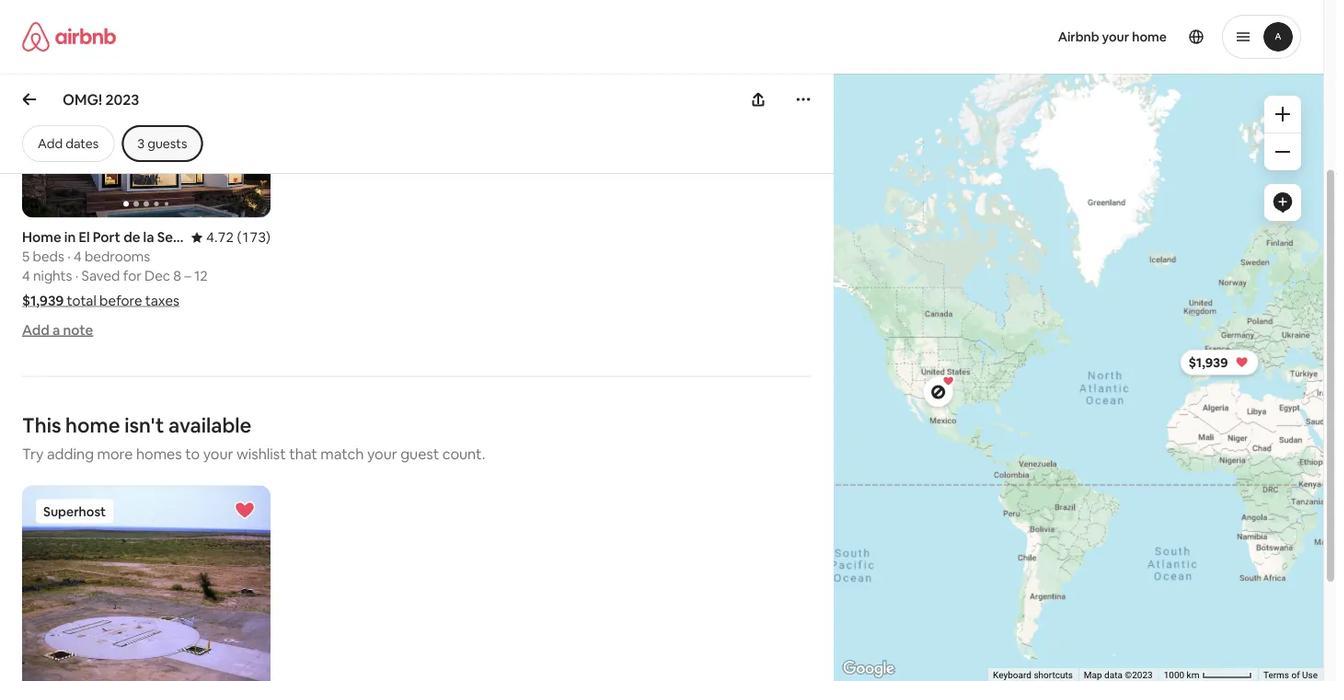 Task type: vqa. For each thing, say whether or not it's contained in the screenshot.
bottom 4
yes



Task type: locate. For each thing, give the bounding box(es) containing it.
wishlist
[[237, 445, 286, 464]]

guest count.
[[401, 445, 486, 464]]

your right airbnb
[[1103, 29, 1130, 45]]

1 vertical spatial 4
[[22, 267, 30, 285]]

0 vertical spatial ·
[[67, 248, 71, 266]]

isn't available
[[124, 413, 252, 439]]

5 beds · 4 bedrooms 4 nights · saved for dec 8 – 12 $1,939 total before taxes
[[22, 248, 208, 310]]

match
[[321, 445, 364, 464]]

4 right beds
[[74, 248, 82, 266]]

8
[[173, 267, 181, 285]]

omg! 2023
[[63, 90, 139, 109]]

group
[[22, 0, 271, 218], [22, 486, 271, 681]]

adding
[[47, 445, 94, 464]]

0 vertical spatial $1,939
[[22, 292, 64, 310]]

0 horizontal spatial your
[[203, 445, 233, 464]]

1 vertical spatial home
[[65, 413, 120, 439]]

your right match
[[367, 445, 397, 464]]

keyboard shortcuts button
[[993, 669, 1073, 681]]

3
[[137, 135, 145, 152]]

your right to
[[203, 445, 233, 464]]

1 horizontal spatial ·
[[75, 267, 79, 285]]

nights
[[33, 267, 72, 285]]

3 guests
[[137, 135, 187, 152]]

google image
[[839, 657, 899, 681]]

4.72 (173)
[[206, 229, 271, 247]]

add inside dropdown button
[[38, 135, 63, 152]]

1 horizontal spatial your
[[367, 445, 397, 464]]

1 vertical spatial ·
[[75, 267, 79, 285]]

that
[[289, 445, 317, 464]]

$1,939 inside button
[[1189, 354, 1229, 371]]

add a note
[[22, 321, 93, 339]]

for
[[123, 267, 142, 285]]

· right beds
[[67, 248, 71, 266]]

add left dates
[[38, 135, 63, 152]]

add for add dates
[[38, 135, 63, 152]]

keyboard shortcuts
[[993, 670, 1073, 681]]

$1,939 button
[[1181, 350, 1259, 375]]

4 down 5
[[22, 267, 30, 285]]

1 horizontal spatial $1,939
[[1189, 354, 1229, 371]]

beds
[[33, 248, 64, 266]]

home inside the this home isn't available try adding more homes to your wishlist that match your guest count.
[[65, 413, 120, 439]]

taxes
[[145, 292, 180, 310]]

3 guests button
[[122, 125, 203, 162]]

terms
[[1264, 670, 1290, 681]]

1 horizontal spatial home
[[1133, 29, 1167, 45]]

1 vertical spatial group
[[22, 486, 271, 681]]

your inside profile element
[[1103, 29, 1130, 45]]

1000
[[1164, 670, 1185, 681]]

0 vertical spatial add
[[38, 135, 63, 152]]

airbnb
[[1058, 29, 1100, 45]]

your
[[1103, 29, 1130, 45], [203, 445, 233, 464], [367, 445, 397, 464]]

home
[[1133, 29, 1167, 45], [65, 413, 120, 439]]

zoom out image
[[1276, 145, 1291, 159]]

homes
[[136, 445, 182, 464]]

add left a
[[22, 321, 49, 339]]

1 vertical spatial $1,939
[[1189, 354, 1229, 371]]

before
[[99, 292, 142, 310]]

2 horizontal spatial your
[[1103, 29, 1130, 45]]

home right airbnb
[[1133, 29, 1167, 45]]

2 group from the top
[[22, 486, 271, 681]]

home up more
[[65, 413, 120, 439]]

$1,939
[[22, 292, 64, 310], [1189, 354, 1229, 371]]

this home isn't available try adding more homes to your wishlist that match your guest count.
[[22, 413, 486, 464]]

add
[[38, 135, 63, 152], [22, 321, 49, 339]]

· left saved
[[75, 267, 79, 285]]

0 horizontal spatial $1,939
[[22, 292, 64, 310]]

0 horizontal spatial home
[[65, 413, 120, 439]]

a
[[52, 321, 60, 339]]

2023
[[105, 90, 139, 109]]

0 vertical spatial group
[[22, 0, 271, 218]]

total
[[67, 292, 96, 310]]

to
[[185, 445, 200, 464]]

0 vertical spatial home
[[1133, 29, 1167, 45]]

4.72
[[206, 229, 234, 247]]

profile element
[[684, 0, 1302, 74]]

keyboard
[[993, 670, 1032, 681]]

omg!
[[63, 90, 102, 109]]

0 vertical spatial 4
[[74, 248, 82, 266]]

4
[[74, 248, 82, 266], [22, 267, 30, 285]]

dates
[[66, 135, 99, 152]]

km
[[1187, 670, 1200, 681]]

·
[[67, 248, 71, 266], [75, 267, 79, 285]]

1 vertical spatial add
[[22, 321, 49, 339]]



Task type: describe. For each thing, give the bounding box(es) containing it.
0 horizontal spatial ·
[[67, 248, 71, 266]]

12
[[194, 267, 208, 285]]

shortcuts
[[1034, 670, 1073, 681]]

of
[[1292, 670, 1301, 681]]

more
[[97, 445, 133, 464]]

airbnb your home
[[1058, 29, 1167, 45]]

terms of use
[[1264, 670, 1318, 681]]

remove from wishlist: place to stay in roswell image
[[234, 500, 256, 522]]

1 group from the top
[[22, 0, 271, 218]]

google map
including 2 saved stays. region
[[740, 14, 1338, 681]]

saved
[[82, 267, 120, 285]]

0 horizontal spatial 4
[[22, 267, 30, 285]]

add a place to the map image
[[1272, 191, 1294, 214]]

1 horizontal spatial 4
[[74, 248, 82, 266]]

–
[[184, 267, 191, 285]]

data
[[1105, 670, 1123, 681]]

map
[[1084, 670, 1103, 681]]

add a note button
[[22, 321, 93, 339]]

add for add a note
[[22, 321, 49, 339]]

4.72 out of 5 average rating,  173 reviews image
[[192, 229, 271, 247]]

$1,939 inside the 5 beds · 4 bedrooms 4 nights · saved for dec 8 – 12 $1,939 total before taxes
[[22, 292, 64, 310]]

add dates button
[[22, 125, 114, 162]]

try
[[22, 445, 44, 464]]

use
[[1303, 670, 1318, 681]]

dec
[[145, 267, 170, 285]]

zoom in image
[[1276, 107, 1291, 122]]

terms of use link
[[1264, 670, 1318, 681]]

bedrooms
[[85, 248, 150, 266]]

this
[[22, 413, 61, 439]]

1000 km
[[1164, 670, 1202, 681]]

add dates
[[38, 135, 99, 152]]

map data ©2023
[[1084, 670, 1153, 681]]

(173)
[[237, 229, 271, 247]]

©2023
[[1125, 670, 1153, 681]]

note
[[63, 321, 93, 339]]

5
[[22, 248, 30, 266]]

home inside profile element
[[1133, 29, 1167, 45]]

guests
[[148, 135, 187, 152]]

airbnb your home link
[[1047, 17, 1178, 56]]

1000 km button
[[1159, 668, 1258, 681]]



